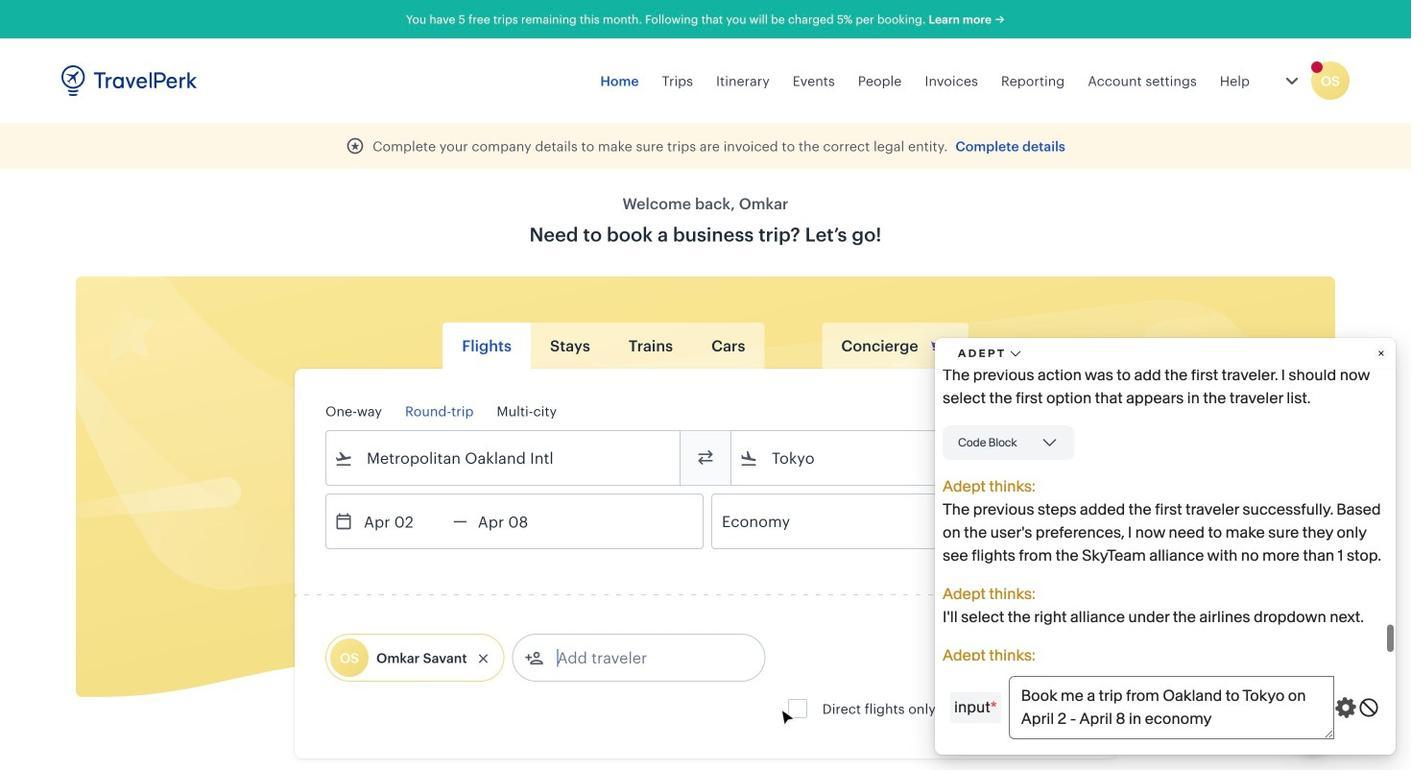 Task type: vqa. For each thing, say whether or not it's contained in the screenshot.
the Move forward to switch to the next month. image
no



Task type: describe. For each thing, give the bounding box(es) containing it.
To search field
[[759, 443, 1060, 473]]



Task type: locate. For each thing, give the bounding box(es) containing it.
Add traveler search field
[[544, 642, 744, 673]]

From search field
[[353, 443, 655, 473]]

Return text field
[[467, 495, 567, 548]]

Depart text field
[[353, 495, 453, 548]]



